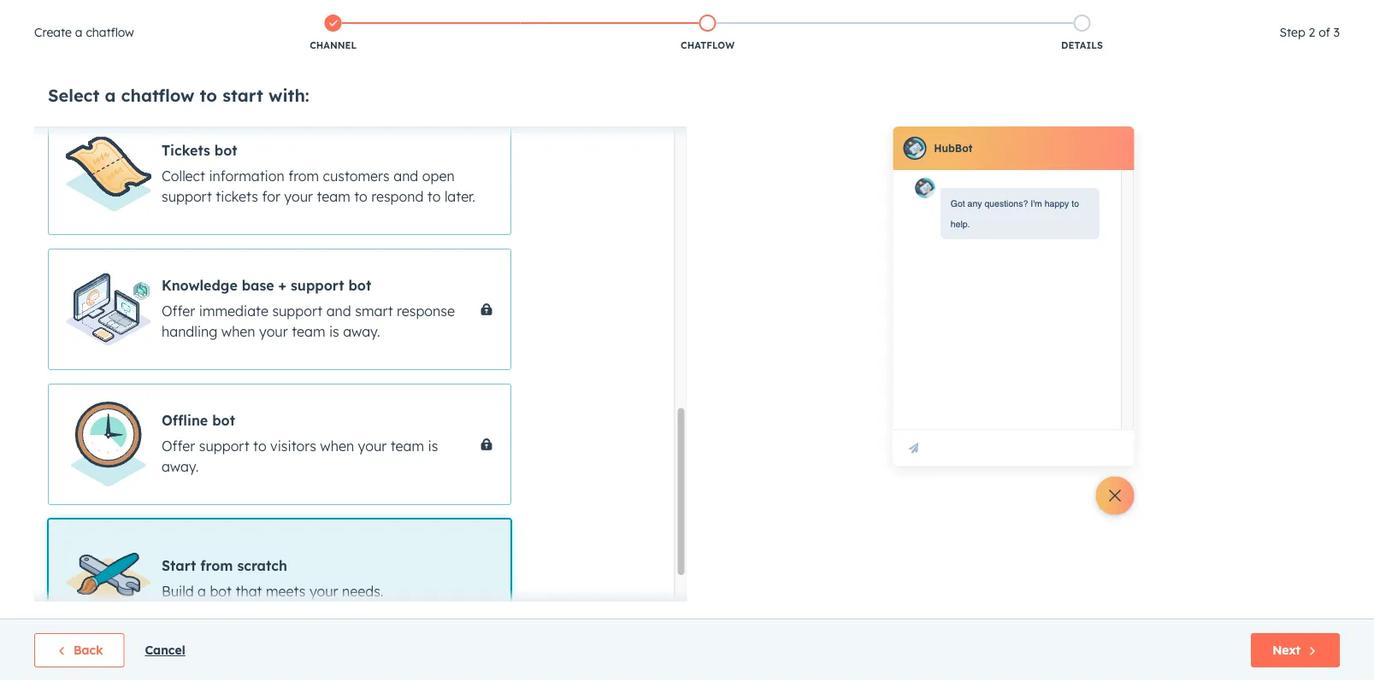 Task type: describe. For each thing, give the bounding box(es) containing it.
+
[[278, 277, 287, 294]]

next
[[1273, 643, 1301, 658]]

back button
[[34, 634, 124, 668]]

visitors
[[270, 438, 316, 455]]

away. inside knowledge base + support bot offer immediate support and smart response handling when your team is away.
[[343, 323, 380, 340]]

with:
[[269, 84, 309, 106]]

open
[[422, 168, 455, 185]]

of
[[1319, 25, 1331, 40]]

details
[[1062, 39, 1103, 51]]

offline
[[162, 412, 208, 429]]

bot inside start from scratch build a bot that meets your needs.
[[210, 583, 232, 600]]

a inside start from scratch build a bot that meets your needs.
[[198, 583, 206, 600]]

collect
[[162, 168, 205, 185]]

start from scratch build a bot that meets your needs.
[[162, 558, 384, 600]]

create a chatflow
[[34, 25, 134, 40]]

chatflow list item
[[521, 11, 895, 56]]

support inside the tickets bot collect information from customers and open support tickets for your team to respond to later.
[[162, 188, 212, 205]]

offer inside knowledge base + support bot offer immediate support and smart response handling when your team is away.
[[162, 303, 195, 320]]

back
[[74, 643, 103, 658]]

2
[[1309, 25, 1316, 40]]

handling
[[162, 323, 218, 340]]

cancel
[[145, 643, 185, 658]]

for
[[262, 188, 280, 205]]

to inside offline bot offer support to visitors when your team is away.
[[253, 438, 267, 455]]

step 2 of 3
[[1280, 25, 1340, 40]]

a for create
[[75, 25, 83, 40]]

base
[[242, 277, 274, 294]]

create
[[34, 25, 72, 40]]

build
[[162, 583, 194, 600]]

meets
[[266, 583, 306, 600]]

calling icon image
[[1069, 7, 1084, 22]]

a for select
[[105, 84, 116, 106]]

from inside the tickets bot collect information from customers and open support tickets for your team to respond to later.
[[288, 168, 319, 185]]

team inside knowledge base + support bot offer immediate support and smart response handling when your team is away.
[[292, 323, 325, 340]]

chatflow for create
[[86, 25, 134, 40]]

response
[[397, 303, 455, 320]]

tickets
[[162, 142, 210, 159]]

3 menu item from the left
[[1222, 0, 1354, 27]]

your inside start from scratch build a bot that meets your needs.
[[310, 583, 338, 600]]

away. inside offline bot offer support to visitors when your team is away.
[[162, 458, 199, 476]]

is inside offline bot offer support to visitors when your team is away.
[[428, 438, 438, 455]]

team inside the tickets bot collect information from customers and open support tickets for your team to respond to later.
[[317, 188, 351, 205]]



Task type: vqa. For each thing, say whether or not it's contained in the screenshot.
right Press to sort. image
no



Task type: locate. For each thing, give the bounding box(es) containing it.
from left 'customers'
[[288, 168, 319, 185]]

1 horizontal spatial and
[[394, 168, 419, 185]]

customers
[[323, 168, 390, 185]]

your inside offline bot offer support to visitors when your team is away.
[[358, 438, 387, 455]]

your
[[284, 188, 313, 205], [259, 323, 288, 340], [358, 438, 387, 455], [310, 583, 338, 600]]

chatflow
[[681, 39, 735, 51]]

list containing channel
[[146, 11, 1270, 56]]

bot
[[214, 142, 237, 159], [348, 277, 371, 294], [212, 412, 235, 429], [210, 583, 232, 600]]

0 horizontal spatial when
[[221, 323, 255, 340]]

respond
[[371, 188, 424, 205]]

a
[[75, 25, 83, 40], [105, 84, 116, 106], [198, 583, 206, 600]]

away. down smart
[[343, 323, 380, 340]]

team inside offline bot offer support to visitors when your team is away.
[[391, 438, 424, 455]]

and inside the tickets bot collect information from customers and open support tickets for your team to respond to later.
[[394, 168, 419, 185]]

1 vertical spatial from
[[200, 558, 233, 575]]

select
[[48, 84, 99, 106]]

your right meets
[[310, 583, 338, 600]]

to
[[200, 84, 217, 106], [354, 188, 368, 205], [428, 188, 441, 205], [253, 438, 267, 455]]

scratch
[[237, 558, 287, 575]]

is
[[329, 323, 339, 340], [428, 438, 438, 455]]

support down collect
[[162, 188, 212, 205]]

start
[[162, 558, 196, 575]]

upgrade image
[[978, 8, 993, 23]]

start
[[223, 84, 263, 106]]

tickets
[[216, 188, 258, 205]]

your right visitors
[[358, 438, 387, 455]]

knowledge
[[162, 277, 238, 294]]

2 vertical spatial team
[[391, 438, 424, 455]]

1 vertical spatial offer
[[162, 438, 195, 455]]

to left start
[[200, 84, 217, 106]]

and
[[394, 168, 419, 185], [326, 303, 351, 320]]

your inside the tickets bot collect information from customers and open support tickets for your team to respond to later.
[[284, 188, 313, 205]]

1 horizontal spatial menu item
[[1093, 0, 1132, 27]]

1 horizontal spatial when
[[320, 438, 354, 455]]

from
[[288, 168, 319, 185], [200, 558, 233, 575]]

bot inside offline bot offer support to visitors when your team is away.
[[212, 412, 235, 429]]

Search HubSpot search field
[[1134, 36, 1344, 65]]

support right +
[[291, 277, 344, 294]]

1 offer from the top
[[162, 303, 195, 320]]

away. down "offline"
[[162, 458, 199, 476]]

offer inside offline bot offer support to visitors when your team is away.
[[162, 438, 195, 455]]

team
[[317, 188, 351, 205], [292, 323, 325, 340], [391, 438, 424, 455]]

next button
[[1252, 634, 1340, 668]]

1 vertical spatial chatflow
[[121, 84, 195, 106]]

offer
[[162, 303, 195, 320], [162, 438, 195, 455]]

later.
[[445, 188, 476, 205]]

2 vertical spatial a
[[198, 583, 206, 600]]

bot left that
[[210, 583, 232, 600]]

is inside knowledge base + support bot offer immediate support and smart response handling when your team is away.
[[329, 323, 339, 340]]

1 horizontal spatial away.
[[343, 323, 380, 340]]

and up respond
[[394, 168, 419, 185]]

0 vertical spatial from
[[288, 168, 319, 185]]

smart
[[355, 303, 393, 320]]

when right visitors
[[320, 438, 354, 455]]

0 vertical spatial when
[[221, 323, 255, 340]]

upgrade
[[997, 8, 1045, 22]]

2 horizontal spatial menu item
[[1222, 0, 1354, 27]]

bot inside knowledge base + support bot offer immediate support and smart response handling when your team is away.
[[348, 277, 371, 294]]

0 vertical spatial chatflow
[[86, 25, 134, 40]]

your down immediate
[[259, 323, 288, 340]]

2 horizontal spatial a
[[198, 583, 206, 600]]

when down immediate
[[221, 323, 255, 340]]

immediate
[[199, 303, 269, 320]]

offer up handling at top
[[162, 303, 195, 320]]

support inside offline bot offer support to visitors when your team is away.
[[199, 438, 249, 455]]

upgrade menu
[[966, 0, 1354, 27]]

information
[[209, 168, 285, 185]]

0 vertical spatial away.
[[343, 323, 380, 340]]

cancel button
[[145, 641, 185, 661]]

your right for
[[284, 188, 313, 205]]

0 horizontal spatial a
[[75, 25, 83, 40]]

chatflow
[[86, 25, 134, 40], [121, 84, 195, 106]]

bot up information
[[214, 142, 237, 159]]

channel
[[310, 39, 357, 51]]

3
[[1334, 25, 1340, 40]]

0 vertical spatial team
[[317, 188, 351, 205]]

when
[[221, 323, 255, 340], [320, 438, 354, 455]]

offline bot offer support to visitors when your team is away.
[[162, 412, 438, 476]]

when inside offline bot offer support to visitors when your team is away.
[[320, 438, 354, 455]]

menu item
[[1057, 0, 1060, 27], [1093, 0, 1132, 27], [1222, 0, 1354, 27]]

your inside knowledge base + support bot offer immediate support and smart response handling when your team is away.
[[259, 323, 288, 340]]

1 horizontal spatial is
[[428, 438, 438, 455]]

1 vertical spatial away.
[[162, 458, 199, 476]]

that
[[236, 583, 262, 600]]

bot inside the tickets bot collect information from customers and open support tickets for your team to respond to later.
[[214, 142, 237, 159]]

None checkbox
[[48, 384, 512, 506], [48, 519, 512, 641], [48, 384, 512, 506], [48, 519, 512, 641]]

to down open
[[428, 188, 441, 205]]

support down +
[[272, 303, 323, 320]]

bot right "offline"
[[212, 412, 235, 429]]

1 menu item from the left
[[1057, 0, 1060, 27]]

from inside start from scratch build a bot that meets your needs.
[[200, 558, 233, 575]]

knowledge base + support bot offer immediate support and smart response handling when your team is away.
[[162, 277, 455, 340]]

1 vertical spatial is
[[428, 438, 438, 455]]

from right start
[[200, 558, 233, 575]]

0 vertical spatial offer
[[162, 303, 195, 320]]

1 vertical spatial when
[[320, 438, 354, 455]]

list
[[146, 11, 1270, 56]]

1 horizontal spatial from
[[288, 168, 319, 185]]

support down "offline"
[[199, 438, 249, 455]]

0 horizontal spatial away.
[[162, 458, 199, 476]]

0 horizontal spatial is
[[329, 323, 339, 340]]

chatflow up the tickets
[[121, 84, 195, 106]]

and left smart
[[326, 303, 351, 320]]

offer down "offline"
[[162, 438, 195, 455]]

channel completed list item
[[146, 11, 521, 56]]

details list item
[[895, 11, 1270, 56]]

0 vertical spatial is
[[329, 323, 339, 340]]

tickets bot collect information from customers and open support tickets for your team to respond to later.
[[162, 142, 476, 205]]

0 vertical spatial and
[[394, 168, 419, 185]]

a right create
[[75, 25, 83, 40]]

chatflow for select
[[121, 84, 195, 106]]

support
[[162, 188, 212, 205], [291, 277, 344, 294], [272, 303, 323, 320], [199, 438, 249, 455]]

2 offer from the top
[[162, 438, 195, 455]]

away.
[[343, 323, 380, 340], [162, 458, 199, 476]]

0 vertical spatial a
[[75, 25, 83, 40]]

a right build
[[198, 583, 206, 600]]

to down 'customers'
[[354, 188, 368, 205]]

to left visitors
[[253, 438, 267, 455]]

select a chatflow to start with:
[[48, 84, 309, 106]]

and inside knowledge base + support bot offer immediate support and smart response handling when your team is away.
[[326, 303, 351, 320]]

when inside knowledge base + support bot offer immediate support and smart response handling when your team is away.
[[221, 323, 255, 340]]

step
[[1280, 25, 1306, 40]]

1 vertical spatial a
[[105, 84, 116, 106]]

1 vertical spatial team
[[292, 323, 325, 340]]

0 horizontal spatial menu item
[[1057, 0, 1060, 27]]

None checkbox
[[48, 114, 512, 235], [48, 249, 512, 370], [48, 114, 512, 235], [48, 249, 512, 370]]

2 menu item from the left
[[1093, 0, 1132, 27]]

1 horizontal spatial a
[[105, 84, 116, 106]]

needs.
[[342, 583, 384, 600]]

calling icon button
[[1062, 2, 1091, 25]]

1 vertical spatial and
[[326, 303, 351, 320]]

a right select
[[105, 84, 116, 106]]

bot up smart
[[348, 277, 371, 294]]

chatflow right create
[[86, 25, 134, 40]]

0 horizontal spatial from
[[200, 558, 233, 575]]

0 horizontal spatial and
[[326, 303, 351, 320]]



